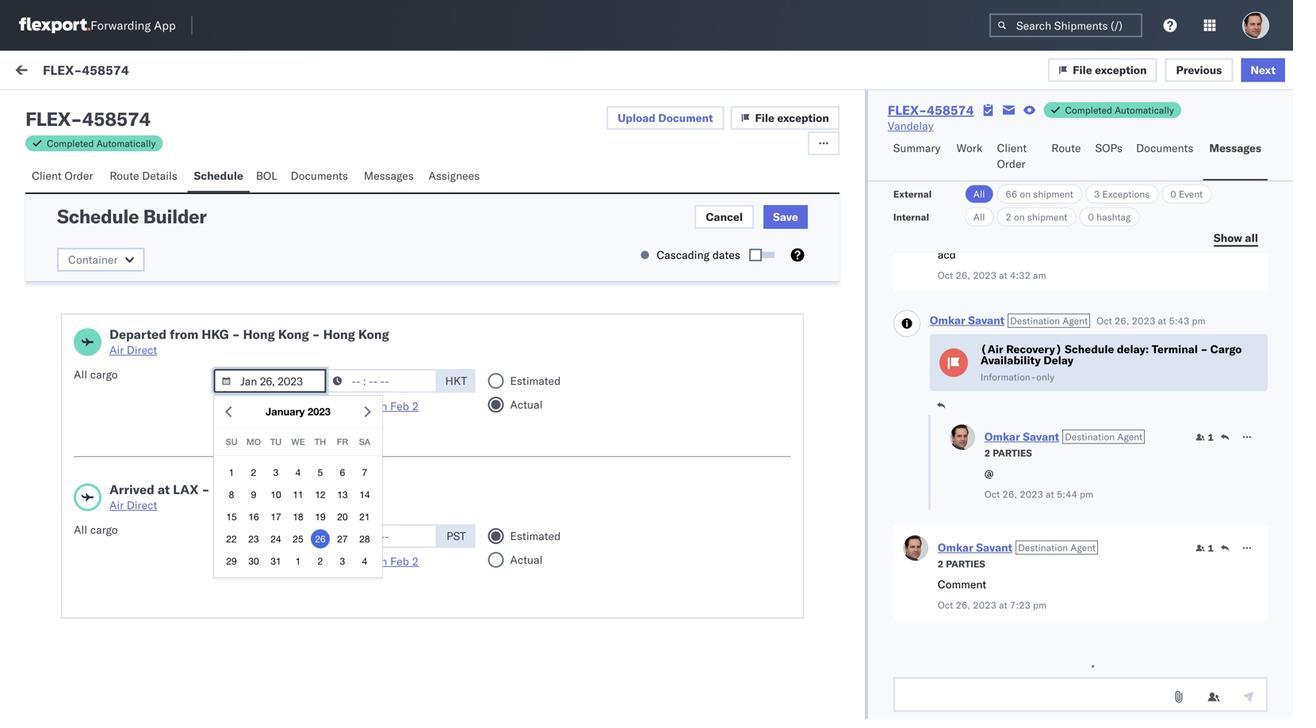Task type: locate. For each thing, give the bounding box(es) containing it.
1 horizontal spatial pm
[[1080, 489, 1093, 501]]

26, left the "5:44"
[[1003, 489, 1017, 501]]

1 horizontal spatial client
[[997, 141, 1027, 155]]

0 vertical spatial exception
[[1095, 63, 1147, 77]]

2 kong from the left
[[358, 327, 389, 343]]

schedule inside button
[[194, 169, 243, 183]]

destination up the "5:44"
[[1065, 431, 1115, 443]]

resize handle column header
[[411, 132, 430, 720], [692, 132, 711, 720], [972, 132, 991, 720], [1253, 132, 1272, 720]]

automation for kong
[[269, 400, 327, 413]]

this inside we are notifying you that your shipment, k & k, devan has been delayed. this often occurs when unloading cargo takes longer than expected.
[[48, 619, 69, 633]]

import work
[[118, 65, 180, 79]]

1 air direct link from the top
[[109, 343, 389, 358]]

29
[[226, 556, 237, 567]]

26, inside acd oct 26, 2023 at 4:32 am
[[956, 270, 971, 281]]

pm inside the @ oct 26, 2023 at 5:44 pm
[[1080, 489, 1093, 501]]

2 parties button up @
[[985, 446, 1032, 460]]

this down are
[[48, 619, 69, 633]]

external (0) button
[[19, 94, 100, 124]]

air down arrived
[[109, 499, 124, 513]]

automation up th
[[269, 400, 327, 413]]

2 estimated from the top
[[510, 530, 561, 544]]

2 mmm d, yyyy text field from the top
[[214, 525, 326, 549]]

savant up whatever floats your boat! waka waka!
[[113, 314, 147, 328]]

my
[[16, 61, 41, 83]]

omkar savant
[[77, 172, 147, 186], [77, 243, 147, 257], [77, 314, 147, 328], [77, 473, 147, 487]]

estimated up 5:45
[[510, 530, 561, 544]]

2 flexport automation updated on feb 2 button from the top
[[225, 555, 419, 569]]

warehouse
[[109, 500, 169, 514]]

route inside button
[[1052, 141, 1081, 155]]

24
[[271, 534, 281, 545]]

2 vertical spatial agent
[[1071, 542, 1096, 554]]

3 button down 27 button
[[333, 552, 352, 571]]

pm for comment
[[1033, 600, 1047, 612]]

3 resize handle column header from the left
[[972, 132, 991, 720]]

3 2023, from the top
[[478, 605, 509, 618]]

direct down "departed" at the top left of the page
[[127, 343, 157, 357]]

waka!
[[214, 342, 245, 356]]

route left the sops
[[1052, 141, 1081, 155]]

2 vertical spatial pm
[[1033, 600, 1047, 612]]

internal for internal (0)
[[106, 101, 145, 115]]

oct down assignees
[[437, 184, 455, 198]]

at inside the @ oct 26, 2023 at 5:44 pm
[[1046, 489, 1054, 501]]

1 vertical spatial flex- 458574
[[998, 502, 1073, 515]]

0 horizontal spatial client
[[32, 169, 62, 183]]

0 vertical spatial omkar savant destination agent
[[930, 314, 1088, 327]]

import work button
[[111, 51, 186, 94]]

1 edt from the top
[[559, 184, 579, 198]]

agent down the "5:44"
[[1071, 542, 1096, 554]]

2023 down comment
[[973, 600, 997, 612]]

oct right delayed.
[[437, 605, 455, 618]]

1 horizontal spatial we
[[291, 437, 305, 448]]

1 vertical spatial 4
[[362, 556, 367, 567]]

3 up 10
[[273, 467, 279, 478]]

automatically up route details at the left of page
[[96, 138, 156, 149]]

file down the search shipments (/) text field
[[1073, 63, 1092, 77]]

0 vertical spatial automation
[[269, 400, 327, 413]]

client for rightmost client order button
[[997, 141, 1027, 155]]

flexport automation updated on feb 2 for hong
[[225, 400, 419, 413]]

fr
[[337, 437, 348, 448]]

1 horizontal spatial 0
[[1171, 188, 1176, 200]]

parties up @
[[993, 448, 1032, 459]]

a right is
[[83, 532, 89, 546]]

next
[[1251, 63, 1276, 77]]

22
[[226, 534, 237, 545]]

oct down @
[[985, 489, 1000, 501]]

-- : -- -- text field for departed from hkg - hong kong - hong kong
[[325, 369, 437, 393]]

0 vertical spatial direct
[[127, 343, 157, 357]]

@ oct 26, 2023 at 5:44 pm
[[985, 467, 1093, 501]]

edt right 7:22
[[559, 184, 579, 198]]

1 flex- 458574 from the top
[[998, 184, 1073, 198]]

automation down 25 button
[[269, 555, 327, 569]]

1 all cargo from the top
[[74, 368, 118, 382]]

flexport up mo
[[225, 400, 266, 413]]

order
[[997, 157, 1026, 171], [65, 169, 93, 183]]

flexport down 23
[[225, 555, 266, 569]]

0 horizontal spatial messages
[[364, 169, 414, 183]]

oct 26, 2023, 7:22 pm edt
[[437, 184, 579, 198]]

1 vertical spatial flexport automation updated on feb 2 button
[[225, 555, 419, 569]]

schedule left bol
[[194, 169, 243, 183]]

parties up comment
[[946, 559, 985, 570]]

delay
[[1044, 354, 1074, 368], [207, 500, 237, 514]]

hkg
[[202, 327, 229, 343]]

2 (0) from the left
[[148, 101, 169, 115]]

actual for departed from hkg - hong kong - hong kong
[[510, 398, 543, 412]]

2 feb from the top
[[390, 555, 409, 569]]

2023 left the "5:44"
[[1020, 489, 1043, 501]]

1 horizontal spatial hong
[[323, 327, 355, 343]]

1 horizontal spatial file exception
[[1073, 63, 1147, 77]]

availability
[[981, 354, 1041, 368]]

0 vertical spatial -- : -- -- text field
[[325, 369, 437, 393]]

waka
[[183, 342, 211, 356]]

(0) up message
[[70, 101, 91, 115]]

2 flexport from the top
[[225, 555, 266, 569]]

2 updated from the top
[[330, 555, 372, 569]]

flexport automation updated on feb 2 button
[[225, 400, 419, 413], [225, 555, 419, 569]]

0 horizontal spatial internal
[[106, 101, 145, 115]]

omkar savant destination agent up (air
[[930, 314, 1088, 327]]

2023, left 7:22
[[478, 184, 509, 198]]

cargo down exception: warehouse
[[90, 523, 118, 537]]

5:43
[[1169, 315, 1190, 327]]

devan
[[288, 603, 318, 617]]

1 mmm d, yyyy text field from the top
[[214, 369, 326, 393]]

destination for @
[[1065, 431, 1115, 443]]

lax
[[173, 482, 199, 498]]

feb for departed from hkg - hong kong - hong kong
[[390, 400, 409, 413]]

angeles
[[237, 482, 285, 498]]

2023 up delay:
[[1132, 315, 1156, 327]]

your up 'unloading'
[[176, 603, 198, 617]]

vandelay
[[888, 119, 934, 133]]

10 button
[[266, 486, 285, 505]]

66 on shipment
[[1006, 188, 1073, 200]]

internal inside button
[[106, 101, 145, 115]]

3 pm from the top
[[539, 605, 556, 618]]

1 -- : -- -- text field from the top
[[325, 369, 437, 393]]

1 vertical spatial documents
[[291, 169, 348, 183]]

work up 'external (0)'
[[45, 61, 86, 83]]

hong right hkg
[[243, 327, 275, 343]]

1 feb from the top
[[390, 400, 409, 413]]

1 pm from the top
[[539, 184, 556, 198]]

pm inside comment oct 26, 2023 at 7:23 pm
[[1033, 600, 1047, 612]]

1 vertical spatial file exception
[[755, 111, 829, 125]]

1 kong from the left
[[278, 327, 309, 343]]

(0) for external (0)
[[70, 101, 91, 115]]

all up acd oct 26, 2023 at 4:32 am
[[973, 211, 985, 223]]

completed up "item/shipment"
[[1065, 104, 1112, 116]]

air direct link for los
[[109, 498, 318, 514]]

(0) for internal (0)
[[148, 101, 169, 115]]

1 hong from the left
[[243, 327, 275, 343]]

order for rightmost client order button
[[997, 157, 1026, 171]]

we for we
[[291, 437, 305, 448]]

route inside button
[[110, 169, 139, 183]]

2 vertical spatial 3
[[340, 556, 345, 567]]

0 horizontal spatial client order button
[[25, 162, 103, 193]]

0 vertical spatial all button
[[965, 185, 994, 204]]

flexport automation updated on feb 2 button for hong
[[225, 400, 419, 413]]

this contract established, we will create a lucrative
[[48, 532, 400, 562]]

3 edt from the top
[[559, 605, 579, 618]]

flex-458574
[[43, 62, 129, 78], [888, 102, 974, 118]]

2 air direct link from the top
[[109, 498, 318, 514]]

2 edt from the top
[[559, 406, 579, 420]]

4 down 28
[[362, 556, 367, 567]]

all cargo for departed
[[74, 368, 118, 382]]

edt right 5:46
[[559, 406, 579, 420]]

0 vertical spatial pm
[[539, 184, 556, 198]]

2 all cargo from the top
[[74, 523, 118, 537]]

2023, for 5:45
[[478, 605, 509, 618]]

0 horizontal spatial schedule
[[57, 205, 139, 228]]

show
[[1214, 231, 1242, 245]]

k
[[254, 603, 261, 617]]

0 vertical spatial exception:
[[50, 413, 107, 427]]

completed
[[1065, 104, 1112, 116], [47, 138, 94, 149]]

1 vertical spatial 2023,
[[478, 406, 509, 420]]

am inside acd oct 26, 2023 at 4:32 am
[[1033, 270, 1046, 281]]

0 vertical spatial destination
[[1010, 315, 1060, 327]]

0 vertical spatial all cargo
[[74, 368, 118, 382]]

we are notifying you that your shipment, k & k, devan has been delayed. this often occurs when unloading cargo takes longer than expected.
[[48, 603, 412, 633]]

messages button
[[1203, 134, 1268, 181], [358, 162, 422, 193]]

oct 26, 2023, 5:46 pm edt
[[437, 406, 579, 420]]

None checkbox
[[752, 252, 774, 258]]

than
[[315, 619, 338, 633]]

1 vertical spatial parties
[[946, 559, 985, 570]]

external for external
[[893, 188, 932, 200]]

parties for @
[[993, 448, 1032, 459]]

2 pm from the top
[[539, 406, 556, 420]]

2 direct from the top
[[127, 499, 157, 513]]

30
[[248, 556, 259, 567]]

2 parties button for @
[[985, 446, 1032, 460]]

2 omkar savant from the top
[[77, 243, 147, 257]]

1 vertical spatial agent
[[1117, 431, 1143, 443]]

1 automation from the top
[[269, 400, 327, 413]]

direct
[[127, 343, 157, 357], [127, 499, 157, 513]]

0 horizontal spatial order
[[65, 169, 93, 183]]

1 horizontal spatial 3 button
[[333, 552, 352, 571]]

dates
[[712, 248, 740, 262]]

0 vertical spatial we
[[291, 437, 305, 448]]

on
[[1020, 188, 1031, 200], [1014, 211, 1025, 223], [375, 400, 387, 413], [375, 555, 387, 569]]

summary button
[[887, 134, 950, 181]]

cascading dates
[[657, 248, 740, 262]]

destination down the "5:44"
[[1018, 542, 1068, 554]]

2 this from the top
[[48, 619, 69, 633]]

2 flex- 458574 from the top
[[998, 502, 1073, 515]]

whatever floats your boat! waka waka!
[[48, 342, 245, 356]]

1 vertical spatial estimated
[[510, 530, 561, 544]]

2 2023, from the top
[[478, 406, 509, 420]]

0 left event
[[1171, 188, 1176, 200]]

1 vertical spatial -- : -- -- text field
[[325, 525, 437, 549]]

pm for 5:45
[[539, 605, 556, 618]]

actual
[[510, 398, 543, 412], [510, 553, 543, 567]]

1 vertical spatial flex-458574
[[888, 102, 974, 118]]

edt right 5:45
[[559, 605, 579, 618]]

0 vertical spatial file
[[1073, 63, 1092, 77]]

458574
[[82, 62, 129, 78], [927, 102, 974, 118], [82, 107, 151, 131], [1032, 184, 1073, 198], [1032, 502, 1073, 515], [1032, 605, 1073, 618]]

0 horizontal spatial file exception
[[755, 111, 829, 125]]

schedule for schedule
[[194, 169, 243, 183]]

26, left 5:45
[[458, 605, 476, 618]]

1 this from the top
[[48, 532, 69, 546]]

1 horizontal spatial order
[[997, 157, 1026, 171]]

2 vertical spatial pm
[[539, 605, 556, 618]]

0 vertical spatial external
[[25, 101, 67, 115]]

omkar savant destination agent up the @ oct 26, 2023 at 5:44 pm
[[985, 430, 1143, 444]]

0 vertical spatial cargo
[[90, 368, 118, 382]]

0 vertical spatial edt
[[559, 184, 579, 198]]

1 estimated from the top
[[510, 374, 561, 388]]

2023 inside acd oct 26, 2023 at 4:32 am
[[973, 270, 997, 281]]

1 updated from the top
[[330, 400, 372, 413]]

1 vertical spatial pm
[[539, 406, 556, 420]]

omkar up @
[[985, 430, 1020, 444]]

at inside arrived at lax - los angeles - ca air direct
[[158, 482, 170, 498]]

container
[[68, 253, 118, 267]]

omkar savant button up @
[[985, 430, 1059, 444]]

2 air from the top
[[109, 499, 124, 513]]

0 horizontal spatial client order
[[32, 169, 93, 183]]

0 vertical spatial flexport automation updated on feb 2 button
[[225, 400, 419, 413]]

cargo
[[1210, 343, 1242, 356]]

2023, left 5:45
[[478, 605, 509, 618]]

client order button up 66
[[991, 134, 1045, 181]]

0 horizontal spatial delay
[[207, 500, 237, 514]]

destination up recovery)
[[1010, 315, 1060, 327]]

5:44
[[1057, 489, 1077, 501]]

mmm d, yyyy text field for angeles
[[214, 525, 326, 549]]

2 parties for comment
[[938, 559, 985, 570]]

omkar savant button for @
[[985, 430, 1059, 444]]

1 all button from the top
[[965, 185, 994, 204]]

5 button
[[311, 463, 330, 482]]

2023 inside the @ oct 26, 2023 at 5:44 pm
[[1020, 489, 1043, 501]]

2 button up 9 button
[[244, 463, 263, 482]]

pm for @
[[1080, 489, 1093, 501]]

1 horizontal spatial client order
[[997, 141, 1027, 171]]

a right filing
[[100, 270, 106, 284]]

cargo for arrived
[[90, 523, 118, 537]]

work right import
[[154, 65, 180, 79]]

work
[[154, 65, 180, 79], [957, 141, 983, 155]]

1 exception: from the top
[[50, 413, 107, 427]]

automatically
[[1115, 104, 1174, 116], [96, 138, 156, 149]]

oct down hkt
[[437, 406, 455, 420]]

1 vertical spatial messages
[[364, 169, 414, 183]]

cargo down shipment,
[[220, 619, 248, 633]]

flexport. image
[[19, 17, 90, 33]]

1 vertical spatial 2 button
[[311, 552, 330, 571]]

2 resize handle column header from the left
[[692, 132, 711, 720]]

2 actual from the top
[[510, 553, 543, 567]]

0 vertical spatial parties
[[993, 448, 1032, 459]]

-- : -- -- text field up sa
[[325, 369, 437, 393]]

omkar down the acd in the right top of the page
[[930, 314, 966, 327]]

2 button down 26 button
[[311, 552, 330, 571]]

client order for leftmost client order button
[[32, 169, 93, 183]]

(air recovery) schedule delay: terminal - cargo availability delay information-only
[[981, 343, 1242, 383]]

flexport automation updated on feb 2 button up th
[[225, 400, 419, 413]]

exception: down whatever at left top
[[50, 413, 107, 427]]

agent for @
[[1117, 431, 1143, 443]]

automatically up the sops
[[1115, 104, 1174, 116]]

(air
[[981, 343, 1004, 356]]

estimated for arrived at lax - los angeles - ca
[[510, 530, 561, 544]]

th
[[315, 437, 326, 448]]

route
[[1052, 141, 1081, 155], [110, 169, 139, 183]]

1 vertical spatial all cargo
[[74, 523, 118, 537]]

4 button down 28 button
[[355, 552, 374, 571]]

1 vertical spatial 3 button
[[333, 552, 352, 571]]

2 vertical spatial cargo
[[220, 619, 248, 633]]

&
[[264, 603, 271, 617]]

1 horizontal spatial external
[[893, 188, 932, 200]]

external inside button
[[25, 101, 67, 115]]

0 vertical spatial flexport automation updated on feb 2
[[225, 400, 419, 413]]

1 vertical spatial air
[[109, 499, 124, 513]]

1 (0) from the left
[[70, 101, 91, 115]]

all left great
[[74, 523, 87, 537]]

1 2023, from the top
[[478, 184, 509, 198]]

-- : -- -- text field for arrived at lax - los angeles - ca
[[325, 525, 437, 549]]

2 horizontal spatial your
[[276, 270, 297, 284]]

26, down comment
[[956, 600, 971, 612]]

completed automatically
[[1065, 104, 1174, 116], [47, 138, 156, 149]]

2 vertical spatial schedule
[[1065, 343, 1114, 356]]

26, inside the @ oct 26, 2023 at 5:44 pm
[[1003, 489, 1017, 501]]

1 flexport automation updated on feb 2 button from the top
[[225, 400, 419, 413]]

2 parties button for comment
[[938, 557, 985, 571]]

0 vertical spatial 2 parties button
[[985, 446, 1032, 460]]

all cargo for arrived
[[74, 523, 118, 537]]

2 vertical spatial 2023,
[[478, 605, 509, 618]]

1 vertical spatial updated
[[330, 555, 372, 569]]

2 vertical spatial edt
[[559, 605, 579, 618]]

1 direct from the top
[[127, 343, 157, 357]]

23 button
[[244, 530, 263, 549]]

2 parties up @
[[985, 448, 1032, 459]]

1 vertical spatial flexport automation updated on feb 2
[[225, 555, 419, 569]]

at for acd
[[999, 270, 1008, 281]]

0 horizontal spatial 3 button
[[266, 463, 285, 482]]

your left 'morale!'
[[276, 270, 297, 284]]

1 actual from the top
[[510, 398, 543, 412]]

i am filing a commendation report to improve your morale!
[[48, 270, 338, 284]]

work right related
[[1035, 138, 1055, 149]]

am right i
[[54, 270, 69, 284]]

18
[[293, 512, 303, 523]]

-- : -- -- text field down '21'
[[325, 525, 437, 549]]

16 button
[[244, 508, 263, 527]]

3 down 27
[[340, 556, 345, 567]]

2023 inside comment oct 26, 2023 at 7:23 pm
[[973, 600, 997, 612]]

ca
[[299, 482, 318, 498]]

flex-458574 link
[[888, 102, 974, 118]]

all button for 66
[[965, 185, 994, 204]]

external down my work
[[25, 101, 67, 115]]

1 vertical spatial your
[[129, 342, 151, 356]]

updated for hong
[[330, 400, 372, 413]]

we inside we are notifying you that your shipment, k & k, devan has been delayed. this often occurs when unloading cargo takes longer than expected.
[[48, 603, 63, 617]]

6 button
[[333, 463, 352, 482]]

2 vertical spatial destination
[[1018, 542, 1068, 554]]

-
[[71, 107, 82, 131], [718, 184, 725, 198], [718, 256, 725, 270], [232, 327, 240, 343], [312, 327, 320, 343], [1201, 343, 1208, 356], [202, 482, 210, 498], [288, 482, 296, 498], [718, 605, 725, 618]]

longer
[[281, 619, 312, 633]]

0 vertical spatial flex- 458574
[[998, 184, 1073, 198]]

agent down '(air recovery) schedule delay: terminal - cargo availability delay information-only'
[[1117, 431, 1143, 443]]

internal down summary "button"
[[893, 211, 929, 223]]

0 horizontal spatial kong
[[278, 327, 309, 343]]

1 button
[[1196, 431, 1214, 444], [222, 463, 241, 482], [1196, 542, 1214, 555], [289, 552, 308, 571]]

MMM D, YYYY text field
[[214, 369, 326, 393], [214, 525, 326, 549]]

0 horizontal spatial hong
[[243, 327, 275, 343]]

at inside comment oct 26, 2023 at 7:23 pm
[[999, 600, 1008, 612]]

we right the tu
[[291, 437, 305, 448]]

None text field
[[893, 678, 1268, 713]]

work for my
[[45, 61, 86, 83]]

1 vertical spatial route
[[110, 169, 139, 183]]

omkar up latent messaging test.
[[77, 172, 110, 186]]

agent for comment
[[1071, 542, 1096, 554]]

2 parties
[[985, 448, 1032, 459], [938, 559, 985, 570]]

flexport automation updated on feb 2 up th
[[225, 400, 419, 413]]

1 horizontal spatial your
[[176, 603, 198, 617]]

omkar savant for filing
[[77, 243, 147, 257]]

oct inside acd oct 26, 2023 at 4:32 am
[[938, 270, 953, 281]]

work button
[[950, 134, 991, 181]]

client order for rightmost client order button
[[997, 141, 1027, 171]]

1 vertical spatial omkar savant button
[[985, 430, 1059, 444]]

2 all button from the top
[[965, 208, 994, 227]]

order for leftmost client order button
[[65, 169, 93, 183]]

schedule up container
[[57, 205, 139, 228]]

omkar savant destination agent up comment oct 26, 2023 at 7:23 pm
[[938, 541, 1096, 555]]

2
[[1006, 211, 1012, 223], [412, 400, 419, 413], [985, 448, 990, 459], [251, 467, 256, 478], [412, 555, 419, 569], [318, 556, 323, 567], [938, 559, 944, 570]]

morale!
[[300, 270, 338, 284]]

2 on shipment
[[1006, 211, 1068, 223]]

all cargo down exception: warehouse
[[74, 523, 118, 537]]

air down "departed" at the top left of the page
[[109, 343, 124, 357]]

2 flexport automation updated on feb 2 from the top
[[225, 555, 419, 569]]

27
[[337, 534, 348, 545]]

@
[[985, 467, 994, 481]]

client for leftmost client order button
[[32, 169, 62, 183]]

all button up acd oct 26, 2023 at 4:32 am
[[965, 208, 994, 227]]

work left related
[[957, 141, 983, 155]]

0 vertical spatial internal
[[106, 101, 145, 115]]

1 omkar savant from the top
[[77, 172, 147, 186]]

create
[[359, 532, 391, 546]]

1 flexport from the top
[[225, 400, 266, 413]]

documents button up the 0 event
[[1130, 134, 1203, 181]]

0 horizontal spatial we
[[48, 603, 63, 617]]

flexport for hong
[[225, 400, 266, 413]]

direct inside arrived at lax - los angeles - ca air direct
[[127, 499, 157, 513]]

2 exception: from the top
[[50, 500, 107, 514]]

2 parties for @
[[985, 448, 1032, 459]]

cascading
[[657, 248, 710, 262]]

0 horizontal spatial parties
[[946, 559, 985, 570]]

1 vertical spatial direct
[[127, 499, 157, 513]]

at inside acd oct 26, 2023 at 4:32 am
[[999, 270, 1008, 281]]

january
[[266, 406, 305, 418]]

flexport automation updated on feb 2 down 26 button
[[225, 555, 419, 569]]

2 automation from the top
[[269, 555, 327, 569]]

0 horizontal spatial file
[[755, 111, 775, 125]]

3 omkar savant from the top
[[77, 314, 147, 328]]

completed down flex - 458574
[[47, 138, 94, 149]]

1 vertical spatial destination
[[1065, 431, 1115, 443]]

1
[[1208, 432, 1214, 444], [229, 467, 234, 478], [1208, 543, 1214, 555], [295, 556, 301, 567]]

1 horizontal spatial route
[[1052, 141, 1081, 155]]

1 flexport automation updated on feb 2 from the top
[[225, 400, 419, 413]]

hong down 'morale!'
[[323, 327, 355, 343]]

1 air from the top
[[109, 343, 124, 357]]

save
[[773, 210, 798, 224]]

-- : -- -- text field
[[325, 369, 437, 393], [325, 525, 437, 549]]

1 resize handle column header from the left
[[411, 132, 430, 720]]

3 flex- 458574 from the top
[[998, 605, 1073, 618]]

pst
[[446, 530, 466, 544]]

message
[[49, 138, 87, 149]]

edt for oct 26, 2023, 5:46 pm edt
[[559, 406, 579, 420]]

agent up '(air recovery) schedule delay: terminal - cargo availability delay information-only'
[[1063, 315, 1088, 327]]

2 -- : -- -- text field from the top
[[325, 525, 437, 549]]

updated
[[330, 400, 372, 413], [330, 555, 372, 569]]

11
[[293, 490, 303, 501]]

0 vertical spatial schedule
[[194, 169, 243, 183]]

schedule button
[[187, 162, 250, 193]]

1 vertical spatial external
[[893, 188, 932, 200]]

exception: for exception: warehouse
[[50, 500, 107, 514]]

Search Shipments (/) text field
[[990, 13, 1143, 37]]



Task type: vqa. For each thing, say whether or not it's contained in the screenshot.
2nd Next day "button" from the bottom's the Next day
no



Task type: describe. For each thing, give the bounding box(es) containing it.
6
[[340, 467, 345, 478]]

0 horizontal spatial 2 button
[[244, 463, 263, 482]]

exceptions
[[1102, 188, 1150, 200]]

0 horizontal spatial automatically
[[96, 138, 156, 149]]

been
[[342, 603, 367, 617]]

1 vertical spatial delay
[[207, 500, 237, 514]]

0 vertical spatial file exception
[[1073, 63, 1147, 77]]

mmm d, yyyy text field for kong
[[214, 369, 326, 393]]

1 horizontal spatial 4 button
[[355, 552, 374, 571]]

458574 down forwarding app link on the top left
[[82, 62, 129, 78]]

oct inside comment oct 26, 2023 at 7:23 pm
[[938, 600, 953, 612]]

1 horizontal spatial exception
[[1095, 63, 1147, 77]]

type
[[239, 413, 264, 427]]

omkar up floats
[[77, 314, 110, 328]]

savant up "warehouse"
[[113, 473, 147, 487]]

flex- 458574 for oct 26, 2023, 7:22 pm edt
[[998, 184, 1073, 198]]

internal for internal
[[893, 211, 929, 223]]

0 horizontal spatial flex-458574
[[43, 62, 129, 78]]

0 vertical spatial 4 button
[[289, 463, 308, 482]]

26
[[315, 534, 326, 545]]

- inside '(air recovery) schedule delay: terminal - cargo availability delay information-only'
[[1201, 343, 1208, 356]]

edt for oct 26, 2023, 7:22 pm edt
[[559, 184, 579, 198]]

latent messaging test.
[[48, 199, 162, 213]]

we for we are notifying you that your shipment, k & k, devan has been delayed. this often occurs when unloading cargo takes longer than expected.
[[48, 603, 63, 617]]

arrived
[[109, 482, 155, 498]]

flex - 458574
[[25, 107, 151, 131]]

assignees button
[[422, 162, 489, 193]]

26, inside comment oct 26, 2023 at 7:23 pm
[[956, 600, 971, 612]]

next button
[[1241, 58, 1285, 82]]

1 vertical spatial work
[[957, 141, 983, 155]]

comment
[[938, 578, 987, 592]]

savant up comment oct 26, 2023 at 7:23 pm
[[976, 541, 1013, 555]]

3 exceptions
[[1094, 188, 1150, 200]]

pm for 5:46
[[539, 406, 556, 420]]

air inside arrived at lax - los angeles - ca air direct
[[109, 499, 124, 513]]

2023 up th
[[308, 406, 331, 418]]

contract
[[213, 532, 255, 546]]

document
[[658, 111, 713, 125]]

458574 up vandelay
[[927, 102, 974, 118]]

edt for oct 26, 2023, 5:45 pm edt
[[559, 605, 579, 618]]

established,
[[258, 532, 320, 546]]

0 horizontal spatial documents button
[[284, 162, 358, 193]]

terminal
[[1152, 343, 1198, 356]]

this is a great
[[48, 532, 118, 546]]

schedule builder
[[57, 205, 207, 228]]

0 vertical spatial 3
[[1094, 188, 1100, 200]]

expected.
[[341, 619, 390, 633]]

1366815
[[1032, 327, 1080, 341]]

0 vertical spatial 3 button
[[266, 463, 285, 482]]

1 vertical spatial exception
[[777, 111, 829, 125]]

1 horizontal spatial documents
[[1136, 141, 1194, 155]]

0 vertical spatial work
[[154, 65, 180, 79]]

29 button
[[222, 552, 241, 571]]

15 button
[[222, 508, 241, 527]]

work for related
[[1035, 138, 1055, 149]]

savant up test.
[[113, 172, 147, 186]]

all down whatever at left top
[[74, 368, 87, 382]]

4 resize handle column header from the left
[[1253, 132, 1272, 720]]

cancel button
[[695, 205, 754, 229]]

air direct link for hong
[[109, 343, 389, 358]]

messaging
[[83, 199, 136, 213]]

cargo inside we are notifying you that your shipment, k & k, devan has been delayed. this often occurs when unloading cargo takes longer than expected.
[[220, 619, 248, 633]]

internal (0) button
[[100, 94, 178, 124]]

direct inside departed from hkg - hong kong - hong kong air direct
[[127, 343, 157, 357]]

has
[[321, 603, 339, 617]]

departed
[[109, 327, 167, 343]]

app
[[154, 18, 176, 33]]

omkar savant button for comment
[[938, 541, 1013, 555]]

su
[[226, 437, 237, 448]]

updated for ca
[[330, 555, 372, 569]]

18 button
[[289, 508, 308, 527]]

458574 down import
[[82, 107, 151, 131]]

omkar savant destination agent for comment
[[938, 541, 1096, 555]]

0 horizontal spatial 3
[[273, 467, 279, 478]]

at for comment
[[999, 600, 1008, 612]]

omkar savant destination agent for @
[[985, 430, 1143, 444]]

schedule inside '(air recovery) schedule delay: terminal - cargo availability delay information-only'
[[1065, 343, 1114, 356]]

16
[[248, 512, 259, 523]]

upload document button
[[607, 106, 724, 130]]

route details button
[[103, 162, 187, 193]]

20 button
[[333, 508, 352, 527]]

automation for angeles
[[269, 555, 327, 569]]

omkar up filing
[[77, 243, 110, 257]]

9 button
[[244, 486, 263, 505]]

shipment,
[[201, 603, 251, 617]]

1 horizontal spatial client order button
[[991, 134, 1045, 181]]

0 vertical spatial agent
[[1063, 315, 1088, 327]]

pm for 7:22
[[539, 184, 556, 198]]

0 vertical spatial your
[[276, 270, 297, 284]]

458574 right 7:23
[[1032, 605, 1073, 618]]

only
[[1036, 371, 1054, 383]]

1 horizontal spatial 4
[[362, 556, 367, 567]]

1 horizontal spatial messages button
[[1203, 134, 1268, 181]]

7:23
[[1010, 600, 1031, 612]]

66
[[1006, 188, 1018, 200]]

at for @
[[1046, 489, 1054, 501]]

1 horizontal spatial documents button
[[1130, 134, 1203, 181]]

details
[[142, 169, 177, 183]]

0 event
[[1171, 188, 1203, 200]]

shipment for 2 on shipment
[[1027, 211, 1068, 223]]

omkar up comment
[[938, 541, 973, 555]]

22 button
[[222, 530, 241, 549]]

oct 26, 2023 at 5:43 pm
[[1097, 315, 1206, 327]]

26, down hkt
[[458, 406, 476, 420]]

lucrative
[[48, 548, 91, 562]]

20
[[337, 512, 348, 523]]

4:32
[[1010, 270, 1031, 281]]

2023, for 7:22
[[478, 184, 509, 198]]

0 vertical spatial omkar savant button
[[930, 314, 1005, 327]]

flexport for los
[[225, 555, 266, 569]]

sops button
[[1089, 134, 1130, 181]]

exception: for exception:
[[50, 413, 107, 427]]

sops
[[1095, 141, 1123, 155]]

actual for arrived at lax - los angeles - ca
[[510, 553, 543, 567]]

destination for comment
[[1018, 542, 1068, 554]]

flexport automation updated on feb 2 button for ca
[[225, 555, 419, 569]]

0 horizontal spatial am
[[54, 270, 69, 284]]

omkar savant for your
[[77, 314, 147, 328]]

hkt
[[445, 374, 467, 388]]

31 button
[[266, 552, 285, 571]]

5:46
[[512, 406, 536, 420]]

oct up '(air recovery) schedule delay: terminal - cargo availability delay information-only'
[[1097, 315, 1112, 327]]

my work
[[16, 61, 86, 83]]

0 vertical spatial automatically
[[1115, 104, 1174, 116]]

26, down assignees
[[458, 184, 476, 198]]

departed from hkg - hong kong - hong kong air direct
[[109, 327, 389, 357]]

0 horizontal spatial messages button
[[358, 162, 422, 193]]

1 horizontal spatial 3
[[340, 556, 345, 567]]

parties for comment
[[946, 559, 985, 570]]

0 for 0 hashtag
[[1088, 211, 1094, 223]]

2 horizontal spatial pm
[[1192, 315, 1206, 327]]

savant up commendation on the top left of page
[[113, 243, 147, 257]]

2023 for acd
[[973, 270, 997, 281]]

external for external (0)
[[25, 101, 67, 115]]

2023 for @
[[1020, 489, 1043, 501]]

often
[[72, 619, 98, 633]]

assignees
[[429, 169, 480, 183]]

13 button
[[333, 486, 352, 505]]

route for route
[[1052, 141, 1081, 155]]

savant up the @ oct 26, 2023 at 5:44 pm
[[1023, 430, 1059, 444]]

at left 5:43
[[1158, 315, 1166, 327]]

oct inside the @ oct 26, 2023 at 5:44 pm
[[985, 489, 1000, 501]]

458574 down the "5:44"
[[1032, 502, 1073, 515]]

omkar up exception: warehouse
[[77, 473, 110, 487]]

all
[[1245, 231, 1258, 245]]

upload
[[618, 111, 656, 125]]

air inside departed from hkg - hong kong - hong kong air direct
[[109, 343, 124, 357]]

delay inside '(air recovery) schedule delay: terminal - cargo availability delay information-only'
[[1044, 354, 1074, 368]]

7
[[362, 467, 367, 478]]

shipment for 66 on shipment
[[1033, 188, 1073, 200]]

test.
[[139, 199, 162, 213]]

1 horizontal spatial messages
[[1209, 141, 1261, 155]]

all button for 2
[[965, 208, 994, 227]]

0 horizontal spatial 4
[[295, 467, 301, 478]]

1 vertical spatial completed
[[47, 138, 94, 149]]

25 button
[[289, 530, 308, 549]]

related
[[999, 138, 1032, 149]]

7:22
[[512, 184, 536, 198]]

2 hong from the left
[[323, 327, 355, 343]]

latent
[[48, 199, 80, 213]]

cargo for departed
[[90, 368, 118, 382]]

14 button
[[355, 486, 374, 505]]

1 horizontal spatial a
[[100, 270, 106, 284]]

hashtag
[[1097, 211, 1131, 223]]

1 horizontal spatial completed automatically
[[1065, 104, 1174, 116]]

arrived at lax - los angeles - ca air direct
[[109, 482, 318, 513]]

2023 for comment
[[973, 600, 997, 612]]

flexport automation updated on feb 2 for ca
[[225, 555, 419, 569]]

your inside we are notifying you that your shipment, k & k, devan has been delayed. this often occurs when unloading cargo takes longer than expected.
[[176, 603, 198, 617]]

flex
[[25, 107, 71, 131]]

1 vertical spatial completed automatically
[[47, 138, 156, 149]]

0 horizontal spatial a
[[83, 532, 89, 546]]

route details
[[110, 169, 177, 183]]

13
[[337, 490, 348, 501]]

4 omkar savant from the top
[[77, 473, 147, 487]]

bol button
[[250, 162, 284, 193]]

los
[[213, 482, 234, 498]]

whatever
[[48, 342, 95, 356]]

builder
[[143, 205, 207, 228]]

26, up delay:
[[1115, 315, 1129, 327]]

2023, for 5:46
[[478, 406, 509, 420]]

we
[[322, 532, 336, 546]]

i
[[48, 270, 51, 284]]

route for route details
[[110, 169, 139, 183]]

save button
[[764, 205, 808, 229]]

feb for arrived at lax - los angeles - ca
[[390, 555, 409, 569]]

0 for 0 event
[[1171, 188, 1176, 200]]

0 horizontal spatial documents
[[291, 169, 348, 183]]

458574 up the "2 on shipment"
[[1032, 184, 1073, 198]]

a inside this contract established, we will create a lucrative
[[394, 532, 400, 546]]

when
[[138, 619, 165, 633]]

savant up (air
[[968, 314, 1005, 327]]

omkar savant for test.
[[77, 172, 147, 186]]

5
[[318, 467, 323, 478]]

delay:
[[1117, 343, 1149, 356]]

all left 66
[[973, 188, 985, 200]]

schedule for schedule builder
[[57, 205, 139, 228]]

estimated for departed from hkg - hong kong - hong kong
[[510, 374, 561, 388]]

vandelay link
[[888, 118, 934, 134]]

0 vertical spatial completed
[[1065, 104, 1112, 116]]

month  2023-01 element
[[219, 462, 377, 573]]

flex- 458574 for oct 26, 2023, 5:45 pm edt
[[998, 605, 1073, 618]]



